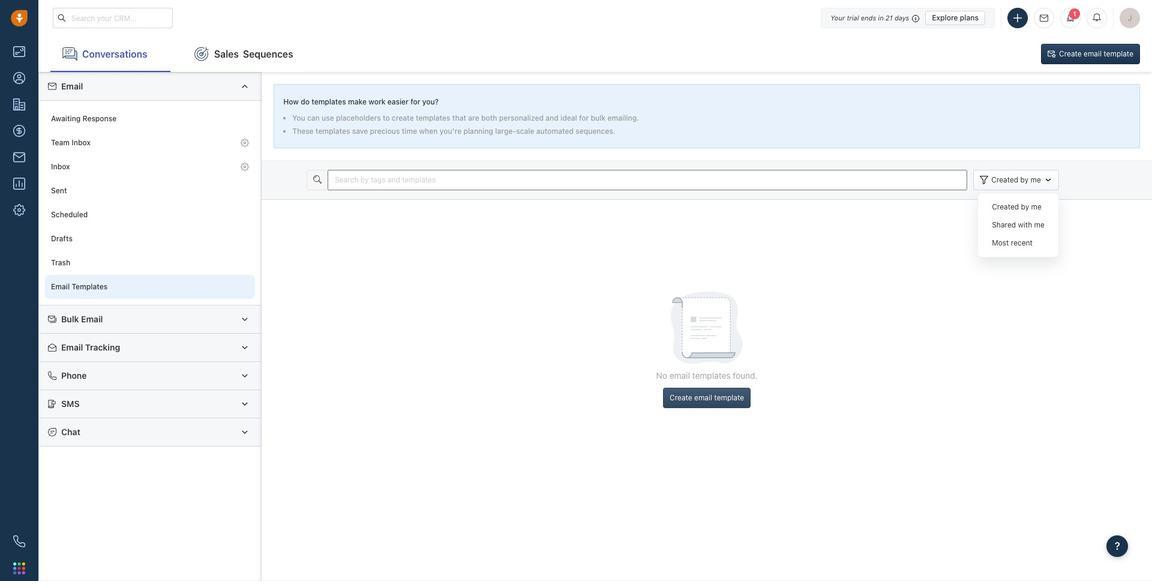 Task type: describe. For each thing, give the bounding box(es) containing it.
tab list containing conversations
[[38, 36, 305, 72]]

sales sequences link
[[182, 36, 305, 72]]

conversations
[[82, 48, 147, 59]]

can
[[307, 114, 320, 123]]

drafts link
[[45, 227, 255, 251]]

by inside created by me button
[[1021, 175, 1029, 184]]

sent link
[[45, 179, 255, 203]]

0 horizontal spatial inbox
[[51, 162, 70, 171]]

created by me inside button
[[992, 175, 1041, 184]]

sales
[[214, 48, 239, 59]]

you
[[292, 114, 305, 123]]

1 vertical spatial by
[[1021, 203, 1030, 212]]

chat
[[61, 427, 80, 437]]

email templates
[[51, 282, 108, 291]]

are
[[468, 114, 479, 123]]

time
[[402, 127, 417, 136]]

personalized
[[499, 114, 544, 123]]

team inbox link
[[45, 131, 255, 155]]

and
[[546, 114, 559, 123]]

explore plans link
[[926, 11, 986, 25]]

automated
[[537, 127, 574, 136]]

sequences
[[243, 48, 293, 59]]

created by me button
[[974, 170, 1059, 190]]

conversations link
[[50, 36, 170, 72]]

save
[[352, 127, 368, 136]]

ideal
[[561, 114, 577, 123]]

created by me button
[[974, 170, 1059, 190]]

work
[[369, 97, 386, 106]]

email templates link
[[45, 275, 255, 299]]

no email templates found.
[[656, 370, 758, 381]]

how do templates make work easier for you?
[[283, 97, 439, 106]]

sales sequences
[[214, 48, 293, 59]]

you?
[[422, 97, 439, 106]]

0 horizontal spatial create
[[670, 393, 693, 402]]

phone
[[61, 370, 87, 381]]

explore plans
[[932, 13, 979, 22]]

plans
[[960, 13, 979, 22]]

emailing.
[[608, 114, 639, 123]]

phone image
[[13, 535, 25, 547]]

in
[[878, 14, 884, 21]]

most recent
[[992, 239, 1033, 248]]

templates
[[72, 282, 108, 291]]

1 link
[[1061, 8, 1081, 28]]

make
[[348, 97, 367, 106]]

0 horizontal spatial for
[[411, 97, 421, 106]]

1 horizontal spatial create email template
[[1060, 49, 1134, 58]]

awaiting response link
[[45, 107, 255, 131]]

large-
[[495, 127, 516, 136]]

1 vertical spatial template
[[715, 393, 744, 402]]

bulk
[[591, 114, 606, 123]]

ends
[[861, 14, 877, 21]]

bulk email
[[61, 314, 103, 324]]

freshworks switcher image
[[13, 562, 25, 574]]

tracking
[[85, 342, 120, 352]]

placeholders
[[336, 114, 381, 123]]

email right bulk
[[81, 314, 103, 324]]

to
[[383, 114, 390, 123]]

Search by tags and templates text field
[[328, 170, 968, 190]]

templates up use
[[312, 97, 346, 106]]

awaiting response
[[51, 114, 117, 123]]

1 horizontal spatial inbox
[[72, 138, 91, 147]]

days
[[895, 14, 910, 21]]

scheduled link
[[45, 203, 255, 227]]

me inside button
[[1031, 175, 1041, 184]]



Task type: locate. For each thing, give the bounding box(es) containing it.
1 vertical spatial me
[[1032, 203, 1042, 212]]

1 horizontal spatial email
[[695, 393, 713, 402]]

1 horizontal spatial create
[[1060, 49, 1082, 58]]

1 vertical spatial email
[[670, 370, 690, 381]]

inbox down team
[[51, 162, 70, 171]]

create email template button
[[1042, 44, 1141, 64], [663, 388, 751, 408]]

explore
[[932, 13, 958, 22]]

2 vertical spatial me
[[1035, 221, 1045, 230]]

that
[[452, 114, 466, 123]]

team inbox
[[51, 138, 91, 147]]

email up phone
[[61, 342, 83, 352]]

create
[[392, 114, 414, 123]]

1 vertical spatial create
[[670, 393, 693, 402]]

1 vertical spatial inbox
[[51, 162, 70, 171]]

me
[[1031, 175, 1041, 184], [1032, 203, 1042, 212], [1035, 221, 1045, 230]]

planning
[[464, 127, 493, 136]]

0 vertical spatial created
[[992, 175, 1019, 184]]

create
[[1060, 49, 1082, 58], [670, 393, 693, 402]]

both
[[481, 114, 497, 123]]

0 vertical spatial template
[[1104, 49, 1134, 58]]

1 vertical spatial for
[[579, 114, 589, 123]]

0 vertical spatial me
[[1031, 175, 1041, 184]]

by
[[1021, 175, 1029, 184], [1021, 203, 1030, 212]]

shared
[[992, 221, 1016, 230]]

1
[[1073, 10, 1077, 17]]

email
[[1084, 49, 1102, 58], [670, 370, 690, 381], [695, 393, 713, 402]]

email tracking
[[61, 342, 120, 352]]

1 vertical spatial create email template button
[[663, 388, 751, 408]]

no
[[656, 370, 667, 381]]

1 horizontal spatial template
[[1104, 49, 1134, 58]]

0 vertical spatial create email template
[[1060, 49, 1134, 58]]

0 vertical spatial inbox
[[72, 138, 91, 147]]

how
[[283, 97, 299, 106]]

sequences.
[[576, 127, 616, 136]]

email down the 'trash'
[[51, 282, 70, 291]]

0 vertical spatial create
[[1060, 49, 1082, 58]]

email for email tracking
[[61, 342, 83, 352]]

you're
[[440, 127, 462, 136]]

create email template down "1" link
[[1060, 49, 1134, 58]]

trash
[[51, 258, 70, 267]]

0 vertical spatial created by me
[[992, 175, 1041, 184]]

email up awaiting
[[61, 81, 83, 91]]

create down "1" link
[[1060, 49, 1082, 58]]

1 horizontal spatial create email template button
[[1042, 44, 1141, 64]]

your
[[831, 14, 845, 21]]

create email template down no email templates found. in the bottom right of the page
[[670, 393, 744, 402]]

inbox
[[72, 138, 91, 147], [51, 162, 70, 171]]

found.
[[733, 370, 758, 381]]

create email template button down no email templates found. in the bottom right of the page
[[663, 388, 751, 408]]

create email template button down "1" link
[[1042, 44, 1141, 64]]

0 horizontal spatial email
[[670, 370, 690, 381]]

2 horizontal spatial email
[[1084, 49, 1102, 58]]

sms
[[61, 399, 80, 409]]

use
[[322, 114, 334, 123]]

templates left found.
[[693, 370, 731, 381]]

with
[[1018, 221, 1033, 230]]

template
[[1104, 49, 1134, 58], [715, 393, 744, 402]]

0 vertical spatial create email template button
[[1042, 44, 1141, 64]]

email for email templates
[[51, 282, 70, 291]]

21
[[886, 14, 893, 21]]

templates up "when"
[[416, 114, 451, 123]]

create down no email templates found. in the bottom right of the page
[[670, 393, 693, 402]]

scale
[[516, 127, 535, 136]]

phone element
[[7, 529, 31, 553]]

for left the bulk
[[579, 114, 589, 123]]

awaiting
[[51, 114, 81, 123]]

recent
[[1011, 239, 1033, 248]]

your trial ends in 21 days
[[831, 14, 910, 21]]

bulk
[[61, 314, 79, 324]]

templates down use
[[316, 127, 350, 136]]

0 vertical spatial email
[[1084, 49, 1102, 58]]

inbox right team
[[72, 138, 91, 147]]

0 horizontal spatial create email template
[[670, 393, 744, 402]]

2 vertical spatial email
[[695, 393, 713, 402]]

drafts
[[51, 234, 73, 243]]

0 horizontal spatial template
[[715, 393, 744, 402]]

for
[[411, 97, 421, 106], [579, 114, 589, 123]]

easier
[[388, 97, 409, 106]]

0 vertical spatial by
[[1021, 175, 1029, 184]]

scheduled
[[51, 210, 88, 219]]

shared with me
[[992, 221, 1045, 230]]

sent
[[51, 186, 67, 195]]

0 horizontal spatial create email template button
[[663, 388, 751, 408]]

for left you?
[[411, 97, 421, 106]]

created inside button
[[992, 175, 1019, 184]]

1 vertical spatial created
[[992, 203, 1019, 212]]

do
[[301, 97, 310, 106]]

for inside you can use placeholders to create templates that are both personalized and ideal for bulk emailing. these templates save precious time when you're planning large-scale automated sequences.
[[579, 114, 589, 123]]

most
[[992, 239, 1009, 248]]

created by me
[[992, 175, 1041, 184], [992, 203, 1042, 212]]

1 horizontal spatial for
[[579, 114, 589, 123]]

trash link
[[45, 251, 255, 275]]

0 vertical spatial for
[[411, 97, 421, 106]]

tab list
[[38, 36, 305, 72]]

team
[[51, 138, 70, 147]]

these
[[292, 127, 314, 136]]

precious
[[370, 127, 400, 136]]

Search your CRM... text field
[[53, 8, 173, 28]]

inbox link
[[45, 155, 255, 179]]

you can use placeholders to create templates that are both personalized and ideal for bulk emailing. these templates save precious time when you're planning large-scale automated sequences.
[[292, 114, 639, 136]]

email
[[61, 81, 83, 91], [51, 282, 70, 291], [81, 314, 103, 324], [61, 342, 83, 352]]

email for email
[[61, 81, 83, 91]]

response
[[83, 114, 117, 123]]

create email template
[[1060, 49, 1134, 58], [670, 393, 744, 402]]

created
[[992, 175, 1019, 184], [992, 203, 1019, 212]]

1 vertical spatial created by me
[[992, 203, 1042, 212]]

1 vertical spatial create email template
[[670, 393, 744, 402]]

when
[[419, 127, 438, 136]]

trial
[[847, 14, 859, 21]]



Task type: vqa. For each thing, say whether or not it's contained in the screenshot.
Related contact
no



